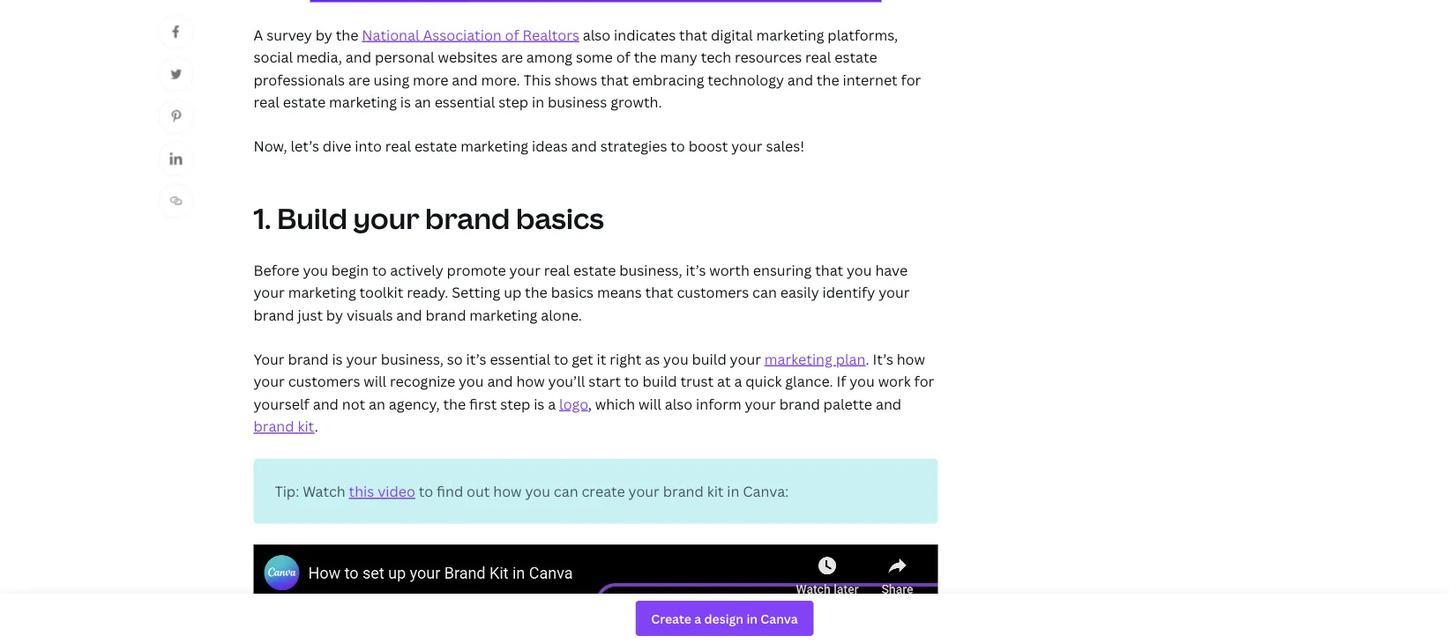 Task type: locate. For each thing, give the bounding box(es) containing it.
business, up means
[[619, 261, 682, 280]]

association
[[423, 25, 502, 44]]

0 horizontal spatial can
[[554, 482, 578, 501]]

actively
[[390, 261, 443, 280]]

in
[[532, 93, 544, 112], [727, 482, 739, 501]]

2 vertical spatial is
[[534, 395, 544, 414]]

will up not
[[364, 372, 386, 391]]

build
[[692, 350, 727, 369], [642, 372, 677, 391]]

0 horizontal spatial kit
[[298, 417, 315, 436]]

it's right so
[[466, 350, 486, 369]]

1 horizontal spatial is
[[400, 93, 411, 112]]

tip: watch this video to find out how you can create your brand kit in canva:
[[275, 482, 789, 501]]

1 vertical spatial can
[[554, 482, 578, 501]]

0 vertical spatial step
[[498, 93, 528, 112]]

1 horizontal spatial an
[[414, 93, 431, 112]]

basics
[[516, 199, 604, 237], [551, 283, 594, 302]]

logo
[[559, 395, 588, 414]]

0 horizontal spatial build
[[642, 372, 677, 391]]

estate up means
[[573, 261, 616, 280]]

a survey by the national association of realtors
[[254, 25, 579, 44]]

before
[[254, 261, 299, 280]]

it's
[[686, 261, 706, 280], [466, 350, 486, 369]]

0 vertical spatial business,
[[619, 261, 682, 280]]

basics up alone.
[[551, 283, 594, 302]]

kit
[[298, 417, 315, 436], [707, 482, 724, 501]]

by inside before you begin to actively promote your real estate business, it's worth ensuring that you have your marketing toolkit ready. setting up the basics means that customers can easily identify your brand just by visuals and brand marketing alone.
[[326, 306, 343, 325]]

of inside also indicates that digital marketing platforms, social media, and personal websites are among some of the many tech resources real estate professionals are using more and more. this shows that embracing technology and the internet for real estate marketing is an essential step in business growth.
[[616, 48, 630, 66]]

essential down more
[[434, 93, 495, 112]]

inform
[[696, 395, 741, 414]]

and down the work on the bottom right of the page
[[876, 395, 901, 414]]

marketing up resources
[[756, 25, 824, 44]]

also down 'trust'
[[665, 395, 693, 414]]

1 vertical spatial step
[[500, 395, 530, 414]]

visuals
[[347, 306, 393, 325]]

1 horizontal spatial customers
[[677, 283, 749, 302]]

your up the 'quick'
[[730, 350, 761, 369]]

is
[[400, 93, 411, 112], [332, 350, 343, 369], [534, 395, 544, 414]]

your inside logo , which will also inform your brand palette and brand kit .
[[745, 395, 776, 414]]

1 vertical spatial .
[[315, 417, 318, 436]]

how
[[897, 350, 925, 369], [516, 372, 545, 391], [493, 482, 522, 501]]

0 vertical spatial kit
[[298, 417, 315, 436]]

1 vertical spatial it's
[[466, 350, 486, 369]]

step
[[498, 93, 528, 112], [500, 395, 530, 414]]

. it's how your customers will recognize you and how you'll start to build trust at a quick glance. if you work for yourself and not an agency, the first step is a
[[254, 350, 934, 414]]

0 horizontal spatial a
[[548, 395, 556, 414]]

ideas
[[532, 136, 568, 155]]

0 vertical spatial for
[[901, 70, 921, 89]]

quick
[[745, 372, 782, 391]]

to
[[671, 136, 685, 155], [372, 261, 387, 280], [554, 350, 568, 369], [625, 372, 639, 391], [419, 482, 433, 501]]

ensuring
[[753, 261, 812, 280]]

in left canva:
[[727, 482, 739, 501]]

business
[[548, 93, 607, 112]]

kit down yourself
[[298, 417, 315, 436]]

1 horizontal spatial can
[[752, 283, 777, 302]]

0 horizontal spatial customers
[[288, 372, 360, 391]]

1 horizontal spatial business,
[[619, 261, 682, 280]]

the left internet
[[817, 70, 839, 89]]

and inside before you begin to actively promote your real estate business, it's worth ensuring that you have your marketing toolkit ready. setting up the basics means that customers can easily identify your brand just by visuals and brand marketing alone.
[[396, 306, 422, 325]]

0 vertical spatial also
[[583, 25, 611, 44]]

1 horizontal spatial .
[[866, 350, 869, 369]]

a left logo
[[548, 395, 556, 414]]

1 vertical spatial an
[[369, 395, 385, 414]]

1 horizontal spatial are
[[501, 48, 523, 66]]

1 vertical spatial basics
[[551, 283, 594, 302]]

marketing
[[756, 25, 824, 44], [329, 93, 397, 112], [461, 136, 528, 155], [288, 283, 356, 302], [470, 306, 537, 325], [764, 350, 832, 369]]

customers down worth
[[677, 283, 749, 302]]

of left realtors
[[505, 25, 519, 44]]

it's left worth
[[686, 261, 706, 280]]

by up media,
[[315, 25, 332, 44]]

basics inside before you begin to actively promote your real estate business, it's worth ensuring that you have your marketing toolkit ready. setting up the basics means that customers can easily identify your brand just by visuals and brand marketing alone.
[[551, 283, 594, 302]]

customers inside . it's how your customers will recognize you and how you'll start to build trust at a quick glance. if you work for yourself and not an agency, the first step is a
[[288, 372, 360, 391]]

0 vertical spatial by
[[315, 25, 332, 44]]

dive
[[323, 136, 351, 155]]

agency,
[[389, 395, 440, 414]]

right
[[610, 350, 642, 369]]

have
[[875, 261, 908, 280]]

0 vertical spatial build
[[692, 350, 727, 369]]

1 vertical spatial business,
[[381, 350, 444, 369]]

your left sales!
[[731, 136, 763, 155]]

1 horizontal spatial a
[[734, 372, 742, 391]]

real right into
[[385, 136, 411, 155]]

watch
[[303, 482, 345, 501]]

0 vertical spatial an
[[414, 93, 431, 112]]

that right means
[[645, 283, 673, 302]]

basics down ideas
[[516, 199, 604, 237]]

you right out
[[525, 482, 550, 501]]

1 vertical spatial a
[[548, 395, 556, 414]]

is down using
[[400, 93, 411, 112]]

brand
[[425, 199, 510, 237], [254, 306, 294, 325], [425, 306, 466, 325], [288, 350, 329, 369], [779, 395, 820, 414], [254, 417, 294, 436], [663, 482, 704, 501]]

and down resources
[[787, 70, 813, 89]]

will inside logo , which will also inform your brand palette and brand kit .
[[639, 395, 661, 414]]

0 vertical spatial is
[[400, 93, 411, 112]]

0 vertical spatial will
[[364, 372, 386, 391]]

work
[[878, 372, 911, 391]]

sales!
[[766, 136, 804, 155]]

0 horizontal spatial is
[[332, 350, 343, 369]]

kit inside logo , which will also inform your brand palette and brand kit .
[[298, 417, 315, 436]]

0 horizontal spatial in
[[532, 93, 544, 112]]

business, inside before you begin to actively promote your real estate business, it's worth ensuring that you have your marketing toolkit ready. setting up the basics means that customers can easily identify your brand just by visuals and brand marketing alone.
[[619, 261, 682, 280]]

for right internet
[[901, 70, 921, 89]]

1 horizontal spatial kit
[[707, 482, 724, 501]]

2 horizontal spatial is
[[534, 395, 544, 414]]

0 vertical spatial essential
[[434, 93, 495, 112]]

a
[[734, 372, 742, 391], [548, 395, 556, 414]]

step down more.
[[498, 93, 528, 112]]

essential up you'll at the bottom left
[[490, 350, 550, 369]]

media,
[[296, 48, 342, 66]]

are
[[501, 48, 523, 66], [348, 70, 370, 89]]

marketing left ideas
[[461, 136, 528, 155]]

real
[[805, 48, 831, 66], [254, 93, 279, 112], [385, 136, 411, 155], [544, 261, 570, 280]]

estate down platforms,
[[835, 48, 877, 66]]

1 horizontal spatial will
[[639, 395, 661, 414]]

platforms,
[[828, 25, 898, 44]]

as
[[645, 350, 660, 369]]

for
[[901, 70, 921, 89], [914, 372, 934, 391]]

. left 'it's'
[[866, 350, 869, 369]]

0 vertical spatial it's
[[686, 261, 706, 280]]

that up identify
[[815, 261, 843, 280]]

alone.
[[541, 306, 582, 325]]

a
[[254, 25, 263, 44]]

. up watch
[[315, 417, 318, 436]]

how left you'll at the bottom left
[[516, 372, 545, 391]]

to up the toolkit
[[372, 261, 387, 280]]

are left using
[[348, 70, 370, 89]]

1 vertical spatial for
[[914, 372, 934, 391]]

1 vertical spatial is
[[332, 350, 343, 369]]

1 vertical spatial build
[[642, 372, 677, 391]]

.
[[866, 350, 869, 369], [315, 417, 318, 436]]

the down indicates
[[634, 48, 657, 66]]

step inside . it's how your customers will recognize you and how you'll start to build trust at a quick glance. if you work for yourself and not an agency, the first step is a
[[500, 395, 530, 414]]

1 horizontal spatial it's
[[686, 261, 706, 280]]

1 horizontal spatial also
[[665, 395, 693, 414]]

by
[[315, 25, 332, 44], [326, 306, 343, 325]]

how right out
[[493, 482, 522, 501]]

is up not
[[332, 350, 343, 369]]

1 vertical spatial will
[[639, 395, 661, 414]]

1 vertical spatial essential
[[490, 350, 550, 369]]

before you begin to actively promote your real estate business, it's worth ensuring that you have your marketing toolkit ready. setting up the basics means that customers can easily identify your brand just by visuals and brand marketing alone.
[[254, 261, 910, 325]]

0 horizontal spatial also
[[583, 25, 611, 44]]

also
[[583, 25, 611, 44], [665, 395, 693, 414]]

glance.
[[785, 372, 833, 391]]

0 vertical spatial in
[[532, 93, 544, 112]]

in inside also indicates that digital marketing platforms, social media, and personal websites are among some of the many tech resources real estate professionals are using more and more. this shows that embracing technology and the internet for real estate marketing is an essential step in business growth.
[[532, 93, 544, 112]]

start
[[588, 372, 621, 391]]

1 vertical spatial customers
[[288, 372, 360, 391]]

the up media,
[[336, 25, 358, 44]]

more.
[[481, 70, 520, 89]]

how up the work on the bottom right of the page
[[897, 350, 925, 369]]

0 vertical spatial of
[[505, 25, 519, 44]]

your down your
[[254, 372, 285, 391]]

your up the actively
[[353, 199, 419, 237]]

toolkit
[[359, 283, 403, 302]]

an
[[414, 93, 431, 112], [369, 395, 385, 414]]

real down professionals
[[254, 93, 279, 112]]

can
[[752, 283, 777, 302], [554, 482, 578, 501]]

real up alone.
[[544, 261, 570, 280]]

your
[[731, 136, 763, 155], [353, 199, 419, 237], [509, 261, 541, 280], [254, 283, 285, 302], [879, 283, 910, 302], [346, 350, 377, 369], [730, 350, 761, 369], [254, 372, 285, 391], [745, 395, 776, 414], [628, 482, 660, 501]]

also inside logo , which will also inform your brand palette and brand kit .
[[665, 395, 693, 414]]

the left first
[[443, 395, 466, 414]]

palette
[[823, 395, 872, 414]]

build inside . it's how your customers will recognize you and how you'll start to build trust at a quick glance. if you work for yourself and not an agency, the first step is a
[[642, 372, 677, 391]]

logo link
[[559, 395, 588, 414]]

of right 'some' at the top of the page
[[616, 48, 630, 66]]

it's
[[873, 350, 893, 369]]

is left logo link
[[534, 395, 544, 414]]

0 vertical spatial can
[[752, 283, 777, 302]]

you up identify
[[847, 261, 872, 280]]

step right first
[[500, 395, 530, 414]]

that
[[679, 25, 707, 44], [601, 70, 629, 89], [815, 261, 843, 280], [645, 283, 673, 302]]

1 vertical spatial also
[[665, 395, 693, 414]]

this video link
[[349, 482, 415, 501]]

professionals
[[254, 70, 345, 89]]

also up 'some' at the top of the page
[[583, 25, 611, 44]]

brand up the promote
[[425, 199, 510, 237]]

identify
[[822, 283, 875, 302]]

essential
[[434, 93, 495, 112], [490, 350, 550, 369]]

1 vertical spatial in
[[727, 482, 739, 501]]

0 vertical spatial .
[[866, 350, 869, 369]]

to down the right
[[625, 372, 639, 391]]

0 vertical spatial customers
[[677, 283, 749, 302]]

of
[[505, 25, 519, 44], [616, 48, 630, 66]]

an inside . it's how your customers will recognize you and how you'll start to build trust at a quick glance. if you work for yourself and not an agency, the first step is a
[[369, 395, 385, 414]]

by right 'just'
[[326, 306, 343, 325]]

an right not
[[369, 395, 385, 414]]

0 horizontal spatial .
[[315, 417, 318, 436]]

will right which at the bottom of page
[[639, 395, 661, 414]]

so
[[447, 350, 463, 369]]

0 horizontal spatial are
[[348, 70, 370, 89]]

your
[[254, 350, 285, 369]]

an down more
[[414, 93, 431, 112]]

websites
[[438, 48, 498, 66]]

build
[[277, 199, 347, 237]]

are up more.
[[501, 48, 523, 66]]

marketing down up
[[470, 306, 537, 325]]

just
[[298, 306, 323, 325]]

can inside before you begin to actively promote your real estate business, it's worth ensuring that you have your marketing toolkit ready. setting up the basics means that customers can easily identify your brand just by visuals and brand marketing alone.
[[752, 283, 777, 302]]

a right at
[[734, 372, 742, 391]]

0 vertical spatial are
[[501, 48, 523, 66]]

1 vertical spatial of
[[616, 48, 630, 66]]

easily
[[780, 283, 819, 302]]

will
[[364, 372, 386, 391], [639, 395, 661, 414]]

business, up recognize
[[381, 350, 444, 369]]

you
[[303, 261, 328, 280], [847, 261, 872, 280], [663, 350, 689, 369], [459, 372, 484, 391], [850, 372, 875, 391], [525, 482, 550, 501]]

can down ensuring
[[752, 283, 777, 302]]

0 horizontal spatial an
[[369, 395, 385, 414]]

means
[[597, 283, 642, 302]]

build down the as
[[642, 372, 677, 391]]

for right the work on the bottom right of the page
[[914, 372, 934, 391]]

the right up
[[525, 283, 548, 302]]

and right ideas
[[571, 136, 597, 155]]

your down the 'quick'
[[745, 395, 776, 414]]

your down visuals in the left of the page
[[346, 350, 377, 369]]

brand left 'just'
[[254, 306, 294, 325]]

create
[[582, 482, 625, 501]]

customers up not
[[288, 372, 360, 391]]

brand down ready.
[[425, 306, 466, 325]]

kit left canva:
[[707, 482, 724, 501]]

for inside also indicates that digital marketing platforms, social media, and personal websites are among some of the many tech resources real estate professionals are using more and more. this shows that embracing technology and the internet for real estate marketing is an essential step in business growth.
[[901, 70, 921, 89]]

and down ready.
[[396, 306, 422, 325]]

0 horizontal spatial will
[[364, 372, 386, 391]]

1 horizontal spatial of
[[616, 48, 630, 66]]

1 vertical spatial by
[[326, 306, 343, 325]]

in down this
[[532, 93, 544, 112]]

marketing down using
[[329, 93, 397, 112]]



Task type: vqa. For each thing, say whether or not it's contained in the screenshot.
the invitation link
no



Task type: describe. For each thing, give the bounding box(es) containing it.
that up many
[[679, 25, 707, 44]]

you left begin
[[303, 261, 328, 280]]

first
[[469, 395, 497, 414]]

worth
[[709, 261, 750, 280]]

internet
[[843, 70, 898, 89]]

brand right "create"
[[663, 482, 704, 501]]

is inside also indicates that digital marketing platforms, social media, and personal websites are among some of the many tech resources real estate professionals are using more and more. this shows that embracing technology and the internet for real estate marketing is an essential step in business growth.
[[400, 93, 411, 112]]

is inside . it's how your customers will recognize you and how you'll start to build trust at a quick glance. if you work for yourself and not an agency, the first step is a
[[534, 395, 544, 414]]

embracing
[[632, 70, 704, 89]]

and down websites
[[452, 70, 478, 89]]

resources
[[735, 48, 802, 66]]

the inside before you begin to actively promote your real estate business, it's worth ensuring that you have your marketing toolkit ready. setting up the basics means that customers can easily identify your brand just by visuals and brand marketing alone.
[[525, 283, 548, 302]]

many
[[660, 48, 697, 66]]

technology
[[708, 70, 784, 89]]

get
[[572, 350, 593, 369]]

1. build your brand basics
[[254, 199, 604, 237]]

customers inside before you begin to actively promote your real estate business, it's worth ensuring that you have your marketing toolkit ready. setting up the basics means that customers can easily identify your brand just by visuals and brand marketing alone.
[[677, 283, 749, 302]]

brand down glance.
[[779, 395, 820, 414]]

tech
[[701, 48, 731, 66]]

also indicates that digital marketing platforms, social media, and personal websites are among some of the many tech resources real estate professionals are using more and more. this shows that embracing technology and the internet for real estate marketing is an essential step in business growth.
[[254, 25, 921, 112]]

setting
[[452, 283, 500, 302]]

you up first
[[459, 372, 484, 391]]

if
[[836, 372, 846, 391]]

. inside logo , which will also inform your brand palette and brand kit .
[[315, 417, 318, 436]]

this
[[349, 482, 374, 501]]

your right "create"
[[628, 482, 660, 501]]

using
[[374, 70, 409, 89]]

2 vertical spatial how
[[493, 482, 522, 501]]

0 vertical spatial how
[[897, 350, 925, 369]]

your inside . it's how your customers will recognize you and how you'll start to build trust at a quick glance. if you work for yourself and not an agency, the first step is a
[[254, 372, 285, 391]]

some
[[576, 48, 613, 66]]

find
[[437, 482, 463, 501]]

tip:
[[275, 482, 299, 501]]

will inside . it's how your customers will recognize you and how you'll start to build trust at a quick glance. if you work for yourself and not an agency, the first step is a
[[364, 372, 386, 391]]

and up first
[[487, 372, 513, 391]]

real right resources
[[805, 48, 831, 66]]

up
[[504, 283, 521, 302]]

1 vertical spatial kit
[[707, 482, 724, 501]]

and inside logo , which will also inform your brand palette and brand kit .
[[876, 395, 901, 414]]

which
[[595, 395, 635, 414]]

0 horizontal spatial of
[[505, 25, 519, 44]]

0 horizontal spatial it's
[[466, 350, 486, 369]]

1.
[[254, 199, 271, 237]]

0 horizontal spatial business,
[[381, 350, 444, 369]]

you right if
[[850, 372, 875, 391]]

more
[[413, 70, 448, 89]]

strategies
[[600, 136, 667, 155]]

brand down yourself
[[254, 417, 294, 436]]

you right the as
[[663, 350, 689, 369]]

ready.
[[407, 283, 448, 302]]

you'll
[[548, 372, 585, 391]]

and right media,
[[346, 48, 371, 66]]

national association of realtors link
[[362, 25, 579, 44]]

national
[[362, 25, 419, 44]]

indicates
[[614, 25, 676, 44]]

your down the before
[[254, 283, 285, 302]]

the inside . it's how your customers will recognize you and how you'll start to build trust at a quick glance. if you work for yourself and not an agency, the first step is a
[[443, 395, 466, 414]]

an inside also indicates that digital marketing platforms, social media, and personal websites are among some of the many tech resources real estate professionals are using more and more. this shows that embracing technology and the internet for real estate marketing is an essential step in business growth.
[[414, 93, 431, 112]]

real inside before you begin to actively promote your real estate business, it's worth ensuring that you have your marketing toolkit ready. setting up the basics means that customers can easily identify your brand just by visuals and brand marketing alone.
[[544, 261, 570, 280]]

and left not
[[313, 395, 339, 414]]

estate down professionals
[[283, 93, 326, 112]]

estate inside before you begin to actively promote your real estate business, it's worth ensuring that you have your marketing toolkit ready. setting up the basics means that customers can easily identify your brand just by visuals and brand marketing alone.
[[573, 261, 616, 280]]

your brand is your business, so it's essential to get it right as you build your marketing plan
[[254, 350, 866, 369]]

. inside . it's how your customers will recognize you and how you'll start to build trust at a quick glance. if you work for yourself and not an agency, the first step is a
[[866, 350, 869, 369]]

recognize
[[390, 372, 455, 391]]

your up up
[[509, 261, 541, 280]]

not
[[342, 395, 365, 414]]

among
[[526, 48, 572, 66]]

for inside . it's how your customers will recognize you and how you'll start to build trust at a quick glance. if you work for yourself and not an agency, the first step is a
[[914, 372, 934, 391]]

1 horizontal spatial build
[[692, 350, 727, 369]]

now,
[[254, 136, 287, 155]]

,
[[588, 395, 592, 414]]

1 vertical spatial are
[[348, 70, 370, 89]]

let's
[[291, 136, 319, 155]]

realtors
[[523, 25, 579, 44]]

to left find
[[419, 482, 433, 501]]

shows
[[555, 70, 597, 89]]

promote
[[447, 261, 506, 280]]

video
[[378, 482, 415, 501]]

into
[[355, 136, 382, 155]]

marketing up 'just'
[[288, 283, 356, 302]]

marketing up glance.
[[764, 350, 832, 369]]

social
[[254, 48, 293, 66]]

survey
[[266, 25, 312, 44]]

essential inside also indicates that digital marketing platforms, social media, and personal websites are among some of the many tech resources real estate professionals are using more and more. this shows that embracing technology and the internet for real estate marketing is an essential step in business growth.
[[434, 93, 495, 112]]

growth.
[[610, 93, 662, 112]]

to left the 'get'
[[554, 350, 568, 369]]

personal
[[375, 48, 434, 66]]

that down 'some' at the top of the page
[[601, 70, 629, 89]]

1 vertical spatial how
[[516, 372, 545, 391]]

out
[[467, 482, 490, 501]]

your down the 'have'
[[879, 283, 910, 302]]

digital
[[711, 25, 753, 44]]

brand kit link
[[254, 417, 315, 436]]

to left boost in the top of the page
[[671, 136, 685, 155]]

at
[[717, 372, 731, 391]]

boost
[[688, 136, 728, 155]]

step inside also indicates that digital marketing platforms, social media, and personal websites are among some of the many tech resources real estate professionals are using more and more. this shows that embracing technology and the internet for real estate marketing is an essential step in business growth.
[[498, 93, 528, 112]]

0 vertical spatial basics
[[516, 199, 604, 237]]

also inside also indicates that digital marketing platforms, social media, and personal websites are among some of the many tech resources real estate professionals are using more and more. this shows that embracing technology and the internet for real estate marketing is an essential step in business growth.
[[583, 25, 611, 44]]

now, let's dive into real estate marketing ideas and strategies to boost your sales!
[[254, 136, 804, 155]]

begin
[[331, 261, 369, 280]]

plan
[[836, 350, 866, 369]]

it
[[597, 350, 606, 369]]

this
[[523, 70, 551, 89]]

1 horizontal spatial in
[[727, 482, 739, 501]]

it's inside before you begin to actively promote your real estate business, it's worth ensuring that you have your marketing toolkit ready. setting up the basics means that customers can easily identify your brand just by visuals and brand marketing alone.
[[686, 261, 706, 280]]

0 vertical spatial a
[[734, 372, 742, 391]]

logo , which will also inform your brand palette and brand kit .
[[254, 395, 901, 436]]

marketing plan link
[[764, 350, 866, 369]]

trust
[[680, 372, 714, 391]]

canva:
[[743, 482, 789, 501]]

estate down more
[[414, 136, 457, 155]]

brand right your
[[288, 350, 329, 369]]

to inside before you begin to actively promote your real estate business, it's worth ensuring that you have your marketing toolkit ready. setting up the basics means that customers can easily identify your brand just by visuals and brand marketing alone.
[[372, 261, 387, 280]]

yourself
[[254, 395, 309, 414]]

to inside . it's how your customers will recognize you and how you'll start to build trust at a quick glance. if you work for yourself and not an agency, the first step is a
[[625, 372, 639, 391]]



